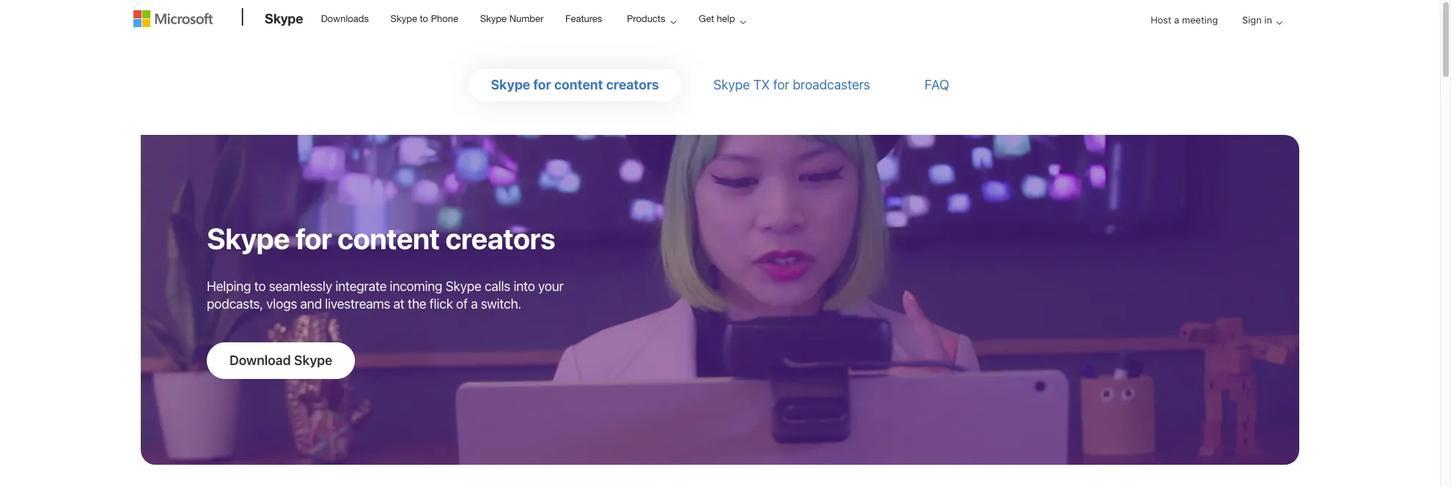Task type: locate. For each thing, give the bounding box(es) containing it.
a inside helping to seamlessly integrate incoming skype calls into your podcasts, vlogs and livestreams at the flick of a switch.
[[471, 296, 478, 312]]

download
[[230, 353, 291, 368]]

sign in
[[1243, 14, 1273, 26]]

meeting
[[1183, 14, 1219, 26]]

tx
[[754, 77, 770, 92]]

downloads link
[[315, 1, 376, 36]]

a right host
[[1175, 14, 1180, 26]]

1 vertical spatial to
[[254, 279, 266, 294]]

microsoft image
[[134, 10, 213, 27]]

phone
[[431, 13, 459, 24]]

host a meeting link
[[1140, 1, 1230, 39]]

1 horizontal spatial a
[[1175, 14, 1180, 26]]

skype for content creators
[[491, 77, 659, 92], [207, 221, 556, 255]]

seamlessly
[[269, 279, 332, 294]]

skype for content creators down features
[[491, 77, 659, 92]]

your
[[539, 279, 564, 294]]

1 horizontal spatial creators
[[606, 77, 659, 92]]

and
[[300, 296, 322, 312]]

content up 'integrate'
[[338, 221, 440, 255]]

skype link
[[258, 1, 311, 40]]

sign in link
[[1231, 1, 1289, 39]]

0 horizontal spatial content
[[338, 221, 440, 255]]

creators
[[606, 77, 659, 92], [446, 221, 556, 255]]

content
[[555, 77, 603, 92], [338, 221, 440, 255]]

content down features
[[555, 77, 603, 92]]

for up seamlessly
[[296, 221, 332, 255]]

to
[[420, 13, 429, 24], [254, 279, 266, 294]]

skype left tx
[[714, 77, 750, 92]]

for down number
[[534, 77, 552, 92]]

products
[[627, 13, 666, 24]]

creators up calls
[[446, 221, 556, 255]]

to for helping
[[254, 279, 266, 294]]

creators down products
[[606, 77, 659, 92]]

0 vertical spatial to
[[420, 13, 429, 24]]

to up podcasts,
[[254, 279, 266, 294]]

in
[[1265, 14, 1273, 26]]

skype right download at the left bottom
[[294, 353, 333, 368]]

skype for content creators link
[[491, 77, 659, 92]]

number
[[510, 13, 544, 24]]

skype tx for broadcasters
[[714, 77, 871, 92]]

1 vertical spatial a
[[471, 296, 478, 312]]

menu bar
[[134, 1, 1307, 77]]

downloads
[[321, 13, 369, 24]]

skype up helping
[[207, 221, 290, 255]]

to left phone
[[420, 13, 429, 24]]

1 vertical spatial creators
[[446, 221, 556, 255]]

switch.
[[481, 296, 522, 312]]

skype to phone
[[391, 13, 459, 24]]

skype down the skype number
[[491, 77, 531, 92]]

to for skype
[[420, 13, 429, 24]]

broadcasters
[[793, 77, 871, 92]]

0 vertical spatial content
[[555, 77, 603, 92]]

for
[[534, 77, 552, 92], [774, 77, 790, 92], [296, 221, 332, 255]]

a
[[1175, 14, 1180, 26], [471, 296, 478, 312]]

1 horizontal spatial to
[[420, 13, 429, 24]]

to inside helping to seamlessly integrate incoming skype calls into your podcasts, vlogs and livestreams at the flick of a switch.
[[254, 279, 266, 294]]

skype to phone link
[[384, 1, 465, 36]]

a right of
[[471, 296, 478, 312]]

for right tx
[[774, 77, 790, 92]]

skype number
[[480, 13, 544, 24]]

skype for content creators up 'integrate'
[[207, 221, 556, 255]]

0 vertical spatial skype for content creators
[[491, 77, 659, 92]]

0 horizontal spatial a
[[471, 296, 478, 312]]

0 horizontal spatial to
[[254, 279, 266, 294]]

skype
[[265, 10, 304, 26], [391, 13, 417, 24], [480, 13, 507, 24], [491, 77, 531, 92], [714, 77, 750, 92], [207, 221, 290, 255], [446, 279, 482, 294], [294, 353, 333, 368]]

skype left downloads link
[[265, 10, 304, 26]]

download skype link
[[207, 343, 355, 379]]

get
[[699, 13, 715, 24]]

skype tx for broadcasters link
[[714, 77, 871, 92]]

skype up of
[[446, 279, 482, 294]]



Task type: describe. For each thing, give the bounding box(es) containing it.
get help
[[699, 13, 735, 24]]

vlogs
[[267, 296, 297, 312]]

helping
[[207, 279, 251, 294]]

faq link
[[925, 77, 950, 92]]

skype left number
[[480, 13, 507, 24]]

1 horizontal spatial content
[[555, 77, 603, 92]]

features
[[566, 13, 603, 24]]

skype left phone
[[391, 13, 417, 24]]

0 vertical spatial a
[[1175, 14, 1180, 26]]

livestreams
[[325, 296, 390, 312]]

features link
[[559, 1, 609, 36]]

menu bar containing host a meeting
[[134, 1, 1307, 77]]

the
[[408, 296, 427, 312]]

skype for content creators main content
[[0, 54, 1441, 486]]

helping to seamlessly integrate incoming skype calls into your podcasts, vlogs and livestreams at the flick of a switch.
[[207, 279, 564, 312]]

faq
[[925, 77, 950, 92]]

at
[[394, 296, 405, 312]]

podcasts,
[[207, 296, 263, 312]]

incoming
[[390, 279, 443, 294]]

arrow down image
[[1271, 14, 1289, 32]]

2 horizontal spatial for
[[774, 77, 790, 92]]

1 horizontal spatial for
[[534, 77, 552, 92]]

host a meeting
[[1151, 14, 1219, 26]]

into
[[514, 279, 535, 294]]

get help button
[[687, 1, 758, 37]]

skype inside helping to seamlessly integrate incoming skype calls into your podcasts, vlogs and livestreams at the flick of a switch.
[[446, 279, 482, 294]]

help
[[717, 13, 735, 24]]

1 vertical spatial content
[[338, 221, 440, 255]]

skype inside "link"
[[294, 353, 333, 368]]

flick
[[430, 296, 453, 312]]

sign
[[1243, 14, 1262, 26]]

1 vertical spatial skype for content creators
[[207, 221, 556, 255]]

skype number link
[[474, 1, 551, 36]]

integrate
[[336, 279, 387, 294]]

0 horizontal spatial creators
[[446, 221, 556, 255]]

0 horizontal spatial for
[[296, 221, 332, 255]]

download skype
[[230, 353, 333, 368]]

0 vertical spatial creators
[[606, 77, 659, 92]]

calls
[[485, 279, 511, 294]]

of
[[456, 296, 468, 312]]

products button
[[615, 1, 688, 37]]

host
[[1151, 14, 1172, 26]]



Task type: vqa. For each thing, say whether or not it's contained in the screenshot.
the top NEWTEK
no



